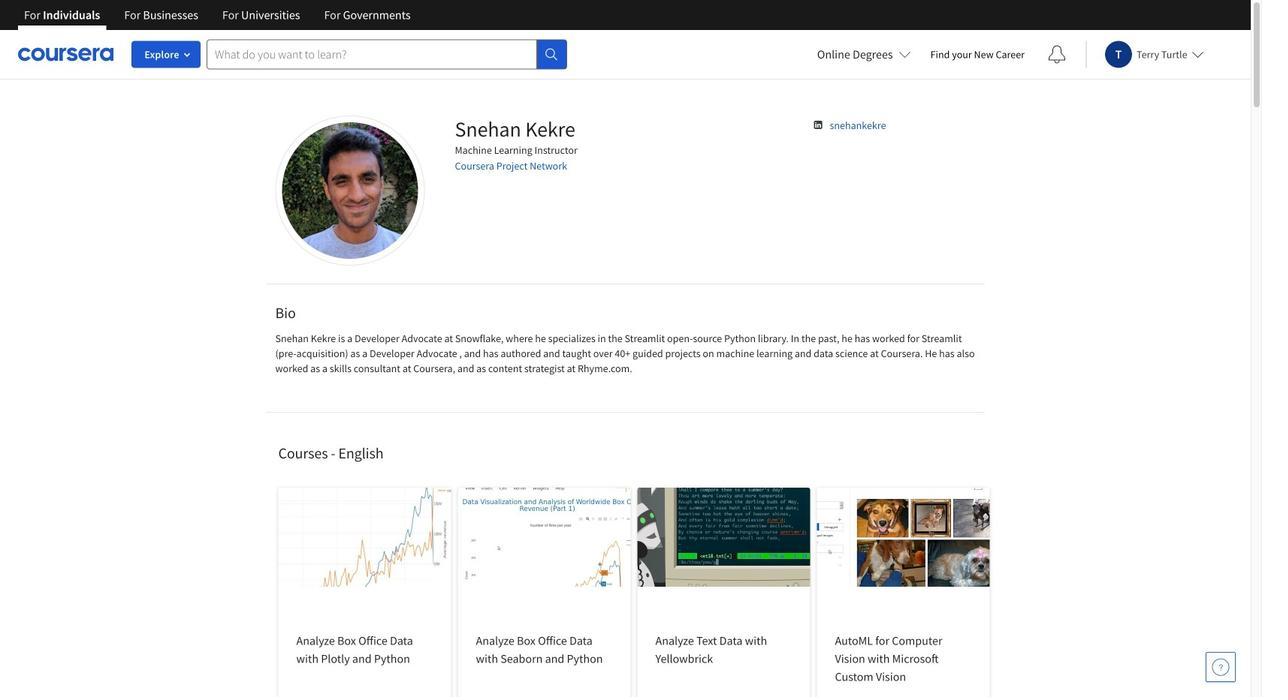 Task type: locate. For each thing, give the bounding box(es) containing it.
None search field
[[207, 39, 567, 69]]

coursera image
[[18, 42, 113, 66]]

What do you want to learn? text field
[[207, 39, 537, 69]]



Task type: vqa. For each thing, say whether or not it's contained in the screenshot.
Profile image
yes



Task type: describe. For each thing, give the bounding box(es) containing it.
help center image
[[1212, 659, 1230, 677]]

banner navigation
[[12, 0, 423, 41]]

profile image
[[275, 116, 425, 266]]



